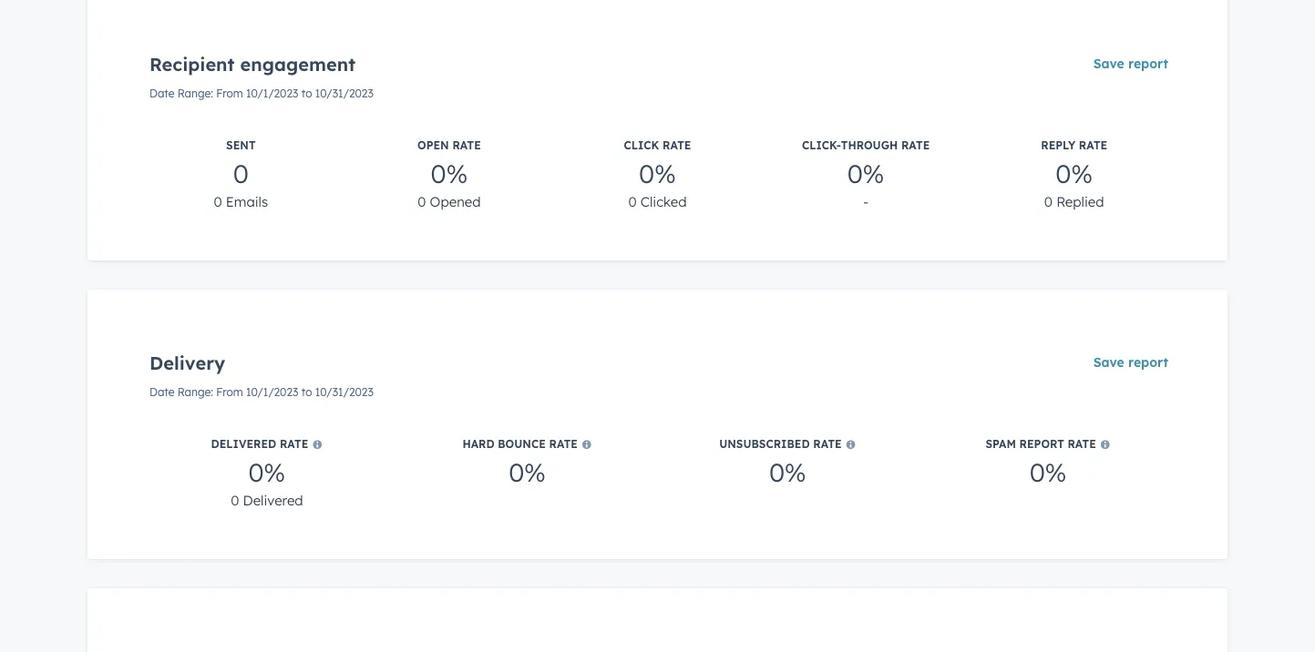 Task type: locate. For each thing, give the bounding box(es) containing it.
0 vertical spatial report
[[1128, 56, 1168, 72]]

reply rate 0% 0 replied
[[1041, 139, 1108, 210]]

1 : from the top
[[211, 87, 213, 100]]

: down delivery
[[211, 386, 213, 399]]

date
[[149, 87, 175, 100], [149, 386, 175, 399]]

2 save from the top
[[1093, 355, 1125, 371]]

0 vertical spatial from
[[216, 87, 243, 100]]

save
[[1093, 56, 1125, 72], [1093, 355, 1125, 371]]

rate right reply
[[1079, 139, 1108, 152]]

2 from from the top
[[216, 386, 243, 399]]

save for 0%
[[1093, 355, 1125, 371]]

2 : from the top
[[211, 386, 213, 399]]

0 vertical spatial 10/1/2023
[[246, 87, 298, 100]]

2 10/31/2023 from the top
[[315, 386, 373, 399]]

0% up opened
[[431, 157, 468, 189]]

0 inside the reply rate 0% 0 replied
[[1044, 193, 1053, 210]]

0
[[233, 157, 249, 189], [214, 193, 222, 210], [418, 193, 426, 210], [628, 193, 637, 210], [1044, 193, 1053, 210], [231, 492, 239, 509]]

date range : from 10/1/2023 to 10/31/2023 for 0
[[149, 87, 373, 100]]

to for 0%
[[301, 386, 312, 399]]

2 to from the top
[[301, 386, 312, 399]]

to
[[301, 87, 312, 100], [301, 386, 312, 399]]

save report for 0
[[1093, 56, 1168, 72]]

1 vertical spatial from
[[216, 386, 243, 399]]

2 10/1/2023 from the top
[[246, 386, 298, 399]]

0 vertical spatial save report
[[1093, 56, 1168, 72]]

1 vertical spatial save
[[1093, 355, 1125, 371]]

1 save report button from the top
[[1082, 46, 1180, 82]]

from for 0
[[216, 87, 243, 100]]

1 to from the top
[[301, 87, 312, 100]]

rate right "unsubscribed" on the right
[[813, 437, 842, 451]]

1 vertical spatial range
[[178, 386, 211, 399]]

range down "recipient"
[[178, 87, 211, 100]]

from
[[216, 87, 243, 100], [216, 386, 243, 399]]

to down engagement on the left of page
[[301, 87, 312, 100]]

rate
[[452, 139, 481, 152], [663, 139, 691, 152], [901, 139, 930, 152], [1079, 139, 1108, 152], [280, 437, 308, 451], [549, 437, 578, 451], [813, 437, 842, 451], [1068, 437, 1096, 451]]

opened
[[430, 193, 481, 210]]

1 vertical spatial to
[[301, 386, 312, 399]]

range down delivery
[[178, 386, 211, 399]]

0 vertical spatial save report button
[[1082, 46, 1180, 82]]

0%
[[431, 157, 468, 189], [639, 157, 676, 189], [847, 157, 885, 189], [1056, 157, 1093, 189], [248, 456, 286, 488], [509, 456, 546, 488], [769, 456, 806, 488], [1030, 456, 1067, 488]]

save report
[[1093, 56, 1168, 72], [1093, 355, 1168, 371]]

2 save report from the top
[[1093, 355, 1168, 371]]

sent
[[226, 139, 256, 152]]

0% up the replied
[[1056, 157, 1093, 189]]

report
[[1128, 56, 1168, 72], [1128, 355, 1168, 371], [1020, 437, 1064, 451]]

from down recipient engagement
[[216, 87, 243, 100]]

delivered rate
[[211, 437, 308, 451]]

0% down bounce
[[509, 456, 546, 488]]

range
[[178, 87, 211, 100], [178, 386, 211, 399]]

0 down sent
[[233, 157, 249, 189]]

0% inside 0% 0 delivered
[[248, 456, 286, 488]]

0 vertical spatial to
[[301, 87, 312, 100]]

1 save report from the top
[[1093, 56, 1168, 72]]

0% down delivered rate
[[248, 456, 286, 488]]

date range : from 10/1/2023 to 10/31/2023 down recipient engagement
[[149, 87, 373, 100]]

1 save from the top
[[1093, 56, 1125, 72]]

1 range from the top
[[178, 87, 211, 100]]

1 10/1/2023 from the top
[[246, 87, 298, 100]]

1 vertical spatial report
[[1128, 355, 1168, 371]]

2 date range : from 10/1/2023 to 10/31/2023 from the top
[[149, 386, 373, 399]]

1 vertical spatial 10/1/2023
[[246, 386, 298, 399]]

delivered
[[211, 437, 276, 451]]

0% inside the reply rate 0% 0 replied
[[1056, 157, 1093, 189]]

0 vertical spatial date
[[149, 87, 175, 100]]

rate right through
[[901, 139, 930, 152]]

open
[[417, 139, 449, 152]]

date down delivery
[[149, 386, 175, 399]]

rate right click
[[663, 139, 691, 152]]

1 from from the top
[[216, 87, 243, 100]]

0% up clicked
[[639, 157, 676, 189]]

0 left clicked
[[628, 193, 637, 210]]

0 vertical spatial 10/31/2023
[[315, 87, 373, 100]]

1 vertical spatial date range : from 10/1/2023 to 10/31/2023
[[149, 386, 373, 399]]

2 date from the top
[[149, 386, 175, 399]]

10/1/2023
[[246, 87, 298, 100], [246, 386, 298, 399]]

date down "recipient"
[[149, 87, 175, 100]]

: down "recipient"
[[211, 87, 213, 100]]

0 vertical spatial save
[[1093, 56, 1125, 72]]

from down delivery
[[216, 386, 243, 399]]

10/1/2023 up delivered rate
[[246, 386, 298, 399]]

to up delivered rate
[[301, 386, 312, 399]]

0 inside open rate 0% 0 opened
[[418, 193, 426, 210]]

save report button
[[1082, 46, 1180, 82], [1082, 345, 1180, 381]]

spam report rate
[[986, 437, 1096, 451]]

recipient engagement
[[149, 53, 355, 76]]

unsubscribed
[[719, 437, 810, 451]]

delivery
[[149, 352, 225, 375]]

0% down unsubscribed rate
[[769, 456, 806, 488]]

0 vertical spatial :
[[211, 87, 213, 100]]

1 date from the top
[[149, 87, 175, 100]]

click
[[624, 139, 659, 152]]

date range : from 10/1/2023 to 10/31/2023 up delivered rate
[[149, 386, 373, 399]]

0 vertical spatial range
[[178, 87, 211, 100]]

0 left opened
[[418, 193, 426, 210]]

save report button for 0
[[1082, 46, 1180, 82]]

replied
[[1057, 193, 1104, 210]]

1 vertical spatial :
[[211, 386, 213, 399]]

10/1/2023 down recipient engagement
[[246, 87, 298, 100]]

rate right open
[[452, 139, 481, 152]]

1 vertical spatial save report button
[[1082, 345, 1180, 381]]

recipient
[[149, 53, 235, 76]]

unsubscribed rate
[[719, 437, 842, 451]]

2 range from the top
[[178, 386, 211, 399]]

10/1/2023 for 0%
[[246, 386, 298, 399]]

1 date range : from 10/1/2023 to 10/31/2023 from the top
[[149, 87, 373, 100]]

rate up 0% 0 delivered
[[280, 437, 308, 451]]

:
[[211, 87, 213, 100], [211, 386, 213, 399]]

0% down through
[[847, 157, 885, 189]]

click rate 0% 0 clicked
[[624, 139, 691, 210]]

2 save report button from the top
[[1082, 345, 1180, 381]]

bounce
[[498, 437, 546, 451]]

hard
[[462, 437, 495, 451]]

0% inside click-through rate 0% -
[[847, 157, 885, 189]]

0 vertical spatial date range : from 10/1/2023 to 10/31/2023
[[149, 87, 373, 100]]

date range : from 10/1/2023 to 10/31/2023
[[149, 87, 373, 100], [149, 386, 373, 399]]

1 vertical spatial date
[[149, 386, 175, 399]]

1 vertical spatial save report
[[1093, 355, 1168, 371]]

0 left delivered
[[231, 492, 239, 509]]

0% inside click rate 0% 0 clicked
[[639, 157, 676, 189]]

sent 0 0 emails
[[214, 139, 268, 210]]

save report for 0%
[[1093, 355, 1168, 371]]

0 inside click rate 0% 0 clicked
[[628, 193, 637, 210]]

1 10/31/2023 from the top
[[315, 87, 373, 100]]

10/31/2023
[[315, 87, 373, 100], [315, 386, 373, 399]]

hard bounce rate
[[462, 437, 578, 451]]

0 left the replied
[[1044, 193, 1053, 210]]

click-
[[802, 139, 841, 152]]

report for 0
[[1128, 56, 1168, 72]]

1 vertical spatial 10/31/2023
[[315, 386, 373, 399]]



Task type: vqa. For each thing, say whether or not it's contained in the screenshot.


Task type: describe. For each thing, give the bounding box(es) containing it.
2 vertical spatial report
[[1020, 437, 1064, 451]]

save report button for 0%
[[1082, 345, 1180, 381]]

clicked
[[641, 193, 687, 210]]

-
[[863, 193, 869, 210]]

0% 0 delivered
[[231, 456, 303, 509]]

10/31/2023 for 0%
[[315, 386, 373, 399]]

rate inside the reply rate 0% 0 replied
[[1079, 139, 1108, 152]]

: for 0%
[[211, 386, 213, 399]]

rate right spam
[[1068, 437, 1096, 451]]

through
[[841, 139, 898, 152]]

engagement
[[240, 53, 355, 76]]

spam
[[986, 437, 1016, 451]]

10/1/2023 for 0
[[246, 87, 298, 100]]

date for 0%
[[149, 386, 175, 399]]

0 left emails
[[214, 193, 222, 210]]

report for 0%
[[1128, 355, 1168, 371]]

emails
[[226, 193, 268, 210]]

rate right bounce
[[549, 437, 578, 451]]

: for 0
[[211, 87, 213, 100]]

range for 0%
[[178, 386, 211, 399]]

save for 0
[[1093, 56, 1125, 72]]

10/31/2023 for 0
[[315, 87, 373, 100]]

rate inside click rate 0% 0 clicked
[[663, 139, 691, 152]]

range for 0
[[178, 87, 211, 100]]

date range : from 10/1/2023 to 10/31/2023 for 0%
[[149, 386, 373, 399]]

rate inside click-through rate 0% -
[[901, 139, 930, 152]]

0% inside open rate 0% 0 opened
[[431, 157, 468, 189]]

open rate 0% 0 opened
[[417, 139, 481, 210]]

0% down spam report rate
[[1030, 456, 1067, 488]]

date for 0
[[149, 87, 175, 100]]

from for 0%
[[216, 386, 243, 399]]

to for 0
[[301, 87, 312, 100]]

delivered
[[243, 492, 303, 509]]

reply
[[1041, 139, 1076, 152]]

0 inside 0% 0 delivered
[[231, 492, 239, 509]]

rate inside open rate 0% 0 opened
[[452, 139, 481, 152]]

click-through rate 0% -
[[802, 139, 930, 210]]



